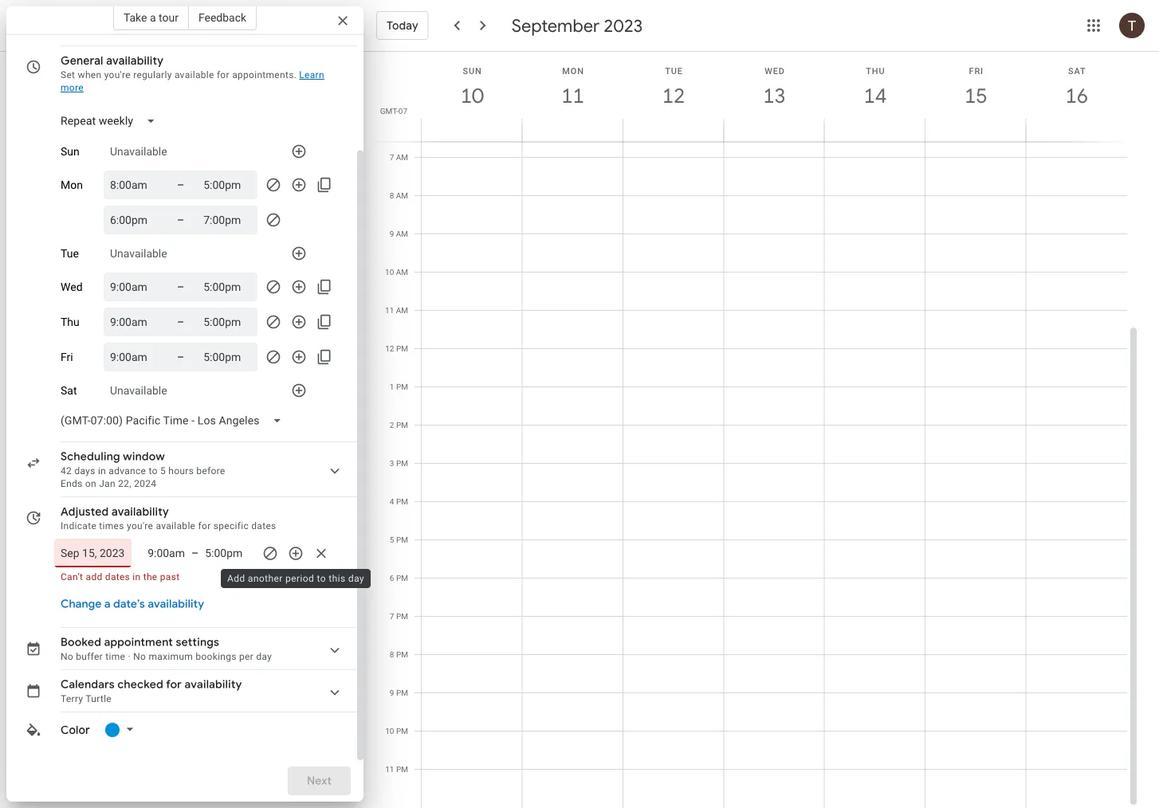 Task type: vqa. For each thing, say whether or not it's contained in the screenshot.


Task type: describe. For each thing, give the bounding box(es) containing it.
2024
[[134, 479, 157, 490]]

set
[[61, 69, 75, 81]]

10 inside column header
[[460, 83, 483, 109]]

feedback button
[[189, 5, 257, 30]]

booked appointment settings no buffer time · no maximum bookings per day
[[61, 636, 272, 663]]

sat 16
[[1065, 66, 1088, 109]]

pm for 3 pm
[[396, 459, 408, 468]]

1 pm
[[390, 382, 408, 392]]

4
[[390, 497, 394, 507]]

42
[[61, 466, 72, 477]]

sat for sat 16
[[1069, 66, 1087, 76]]

learn
[[299, 69, 325, 81]]

thu for thu 14
[[867, 66, 886, 76]]

10 for 10 am
[[385, 267, 394, 277]]

15 column header
[[925, 52, 1027, 142]]

you're inside adjusted availability indicate times you're available for specific dates
[[127, 521, 153, 532]]

bookings
[[196, 652, 237, 663]]

pm for 6 pm
[[396, 574, 408, 583]]

take a tour button
[[113, 5, 189, 30]]

pm for 9 pm
[[396, 688, 408, 698]]

pm for 10 pm
[[396, 727, 408, 736]]

11 am
[[385, 306, 408, 315]]

grid containing 10
[[370, 52, 1141, 809]]

before
[[197, 466, 225, 477]]

0 vertical spatial for
[[217, 69, 230, 81]]

5 pm
[[390, 535, 408, 545]]

pm for 8 pm
[[396, 650, 408, 660]]

mon for mon 11
[[563, 66, 585, 76]]

feedback
[[199, 11, 247, 24]]

add another period to this day
[[227, 574, 365, 585]]

1
[[390, 382, 394, 392]]

scheduling window 42 days in advance to 5 hours before ends on jan 22, 2024
[[61, 450, 225, 490]]

4 pm
[[390, 497, 408, 507]]

07
[[399, 106, 408, 116]]

11 column header
[[522, 52, 624, 142]]

11 inside mon 11
[[561, 83, 584, 109]]

september
[[512, 14, 600, 37]]

take a tour
[[124, 11, 179, 24]]

14
[[863, 83, 886, 109]]

appointment
[[104, 636, 173, 650]]

saturday, september 16 element
[[1059, 77, 1096, 114]]

8 for 8 am
[[390, 191, 394, 200]]

availability inside calendars checked for availability terry turtle
[[185, 678, 242, 692]]

unavailable for tue
[[110, 247, 167, 260]]

pm for 4 pm
[[396, 497, 408, 507]]

days
[[74, 466, 95, 477]]

7 for 7 pm
[[390, 612, 394, 621]]

general availability
[[61, 53, 164, 68]]

mon 11
[[561, 66, 585, 109]]

tue 12
[[662, 66, 685, 109]]

jan
[[99, 479, 116, 490]]

8 for 8 pm
[[390, 650, 394, 660]]

a for change
[[104, 597, 111, 612]]

0 vertical spatial available
[[175, 69, 214, 81]]

2 pm
[[390, 420, 408, 430]]

checked
[[118, 678, 164, 692]]

2 no from the left
[[133, 652, 146, 663]]

more
[[61, 82, 84, 93]]

10 am
[[385, 267, 408, 277]]

time
[[106, 652, 125, 663]]

add
[[227, 574, 245, 585]]

hours
[[169, 466, 194, 477]]

maximum
[[149, 652, 193, 663]]

– for wed
[[177, 280, 184, 294]]

9 for 9 pm
[[390, 688, 394, 698]]

1 horizontal spatial to
[[317, 574, 326, 585]]

start time on mondays text field for first end time on mondays 'text field' from the top
[[110, 175, 158, 195]]

on
[[85, 479, 96, 490]]

friday, september 15 element
[[958, 77, 995, 114]]

fri 15
[[964, 66, 987, 109]]

gmt-07
[[380, 106, 408, 116]]

specific
[[214, 521, 249, 532]]

pm for 2 pm
[[396, 420, 408, 430]]

am for 10 am
[[396, 267, 408, 277]]

the
[[143, 572, 158, 583]]

7 pm
[[390, 612, 408, 621]]

am for 11 am
[[396, 306, 408, 315]]

scheduling
[[61, 450, 120, 464]]

today
[[387, 18, 419, 33]]

for inside adjusted availability indicate times you're available for specific dates
[[198, 521, 211, 532]]

in inside alert
[[133, 572, 141, 583]]

7 am
[[390, 152, 408, 162]]

wed for wed 13
[[765, 66, 785, 76]]

adjusted
[[61, 505, 109, 519]]

set when you're regularly available for appointments.
[[61, 69, 297, 81]]

9 pm
[[390, 688, 408, 698]]

past
[[160, 572, 180, 583]]

12 column header
[[623, 52, 725, 142]]

0 vertical spatial day
[[349, 574, 365, 585]]

date's
[[113, 597, 145, 612]]

change a date's availability
[[61, 597, 204, 612]]

this
[[329, 574, 346, 585]]

tour
[[159, 11, 179, 24]]

sun for sun 10
[[463, 66, 482, 76]]

mon for mon
[[61, 178, 83, 192]]

period
[[286, 574, 314, 585]]

1 vertical spatial 5
[[390, 535, 394, 545]]

pm for 11 pm
[[396, 765, 408, 775]]

pm for 1 pm
[[396, 382, 408, 392]]

2
[[390, 420, 394, 430]]

15
[[964, 83, 987, 109]]

pm for 7 pm
[[396, 612, 408, 621]]

for inside calendars checked for availability terry turtle
[[166, 678, 182, 692]]

11 for 11 am
[[385, 306, 394, 315]]

dates inside adjusted availability indicate times you're available for specific dates
[[251, 521, 276, 532]]

8 pm
[[390, 650, 408, 660]]

when
[[78, 69, 102, 81]]

16
[[1065, 83, 1088, 109]]

6 pm
[[390, 574, 408, 583]]

9 for 9 am
[[390, 229, 394, 239]]

unavailable for sat
[[110, 384, 167, 397]]

13
[[763, 83, 785, 109]]

1 no from the left
[[61, 652, 73, 663]]

color
[[61, 724, 90, 738]]

9 am
[[390, 229, 408, 239]]

learn more
[[61, 69, 325, 93]]

3 pm
[[390, 459, 408, 468]]

indicate
[[61, 521, 97, 532]]



Task type: locate. For each thing, give the bounding box(es) containing it.
sun up sunday, september 10 element
[[463, 66, 482, 76]]

0 horizontal spatial to
[[149, 466, 158, 477]]

availability down 2024
[[112, 505, 169, 519]]

am up 8 am
[[396, 152, 408, 162]]

gmt-
[[380, 106, 399, 116]]

day
[[349, 574, 365, 585], [256, 652, 272, 663]]

pm for 12 pm
[[396, 344, 408, 353]]

0 vertical spatial tue
[[665, 66, 683, 76]]

0 vertical spatial dates
[[251, 521, 276, 532]]

am up 12 pm
[[396, 306, 408, 315]]

terry
[[61, 694, 83, 705]]

10 column header
[[421, 52, 523, 142]]

adjusted availability indicate times you're available for specific dates
[[61, 505, 276, 532]]

regularly
[[133, 69, 172, 81]]

pm down 7 pm
[[396, 650, 408, 660]]

1 vertical spatial for
[[198, 521, 211, 532]]

11 down 10 pm
[[385, 765, 394, 775]]

thu left start time on thursdays text box
[[61, 316, 80, 329]]

End time on Wednesdays text field
[[204, 278, 251, 297]]

thu inside thu 14
[[867, 66, 886, 76]]

1 horizontal spatial fri
[[970, 66, 984, 76]]

availability down bookings
[[185, 678, 242, 692]]

0 vertical spatial a
[[150, 11, 156, 24]]

wed left start time on wednesdays text field
[[61, 281, 83, 294]]

mon
[[563, 66, 585, 76], [61, 178, 83, 192]]

1 vertical spatial sat
[[61, 384, 77, 397]]

calendars
[[61, 678, 115, 692]]

1 vertical spatial fri
[[61, 351, 73, 364]]

you're
[[104, 69, 131, 81], [127, 521, 153, 532]]

1 pm from the top
[[396, 344, 408, 353]]

to inside scheduling window 42 days in advance to 5 hours before ends on jan 22, 2024
[[149, 466, 158, 477]]

11 pm from the top
[[396, 727, 408, 736]]

1 vertical spatial 11
[[385, 306, 394, 315]]

8 down 7 pm
[[390, 650, 394, 660]]

1 horizontal spatial sun
[[463, 66, 482, 76]]

1 horizontal spatial in
[[133, 572, 141, 583]]

13 column header
[[724, 52, 825, 142]]

mon inside mon 11
[[563, 66, 585, 76]]

22,
[[118, 479, 132, 490]]

2 end time on mondays text field from the top
[[204, 211, 251, 230]]

5 up 6 at the bottom of the page
[[390, 535, 394, 545]]

6
[[390, 574, 394, 583]]

2 unavailable from the top
[[110, 247, 167, 260]]

1 9 from the top
[[390, 229, 394, 239]]

no
[[61, 652, 73, 663], [133, 652, 146, 663]]

2 7 from the top
[[390, 612, 394, 621]]

1 horizontal spatial dates
[[251, 521, 276, 532]]

9 up 10 pm
[[390, 688, 394, 698]]

can't add dates in the past
[[61, 572, 180, 583]]

11 down september 2023
[[561, 83, 584, 109]]

1 horizontal spatial thu
[[867, 66, 886, 76]]

3 pm from the top
[[396, 420, 408, 430]]

2 vertical spatial 10
[[385, 727, 394, 736]]

9 up 10 am
[[390, 229, 394, 239]]

today button
[[377, 6, 429, 45]]

a
[[150, 11, 156, 24], [104, 597, 111, 612]]

1 vertical spatial 8
[[390, 650, 394, 660]]

sat for sat
[[61, 384, 77, 397]]

booked
[[61, 636, 101, 650]]

am for 9 am
[[396, 229, 408, 239]]

window
[[123, 450, 165, 464]]

unavailable for sun
[[110, 145, 167, 158]]

0 horizontal spatial mon
[[61, 178, 83, 192]]

pm down "8 pm"
[[396, 688, 408, 698]]

to up 2024
[[149, 466, 158, 477]]

7 down 6 at the bottom of the page
[[390, 612, 394, 621]]

wednesday, september 13 element
[[757, 77, 793, 114]]

sun for sun
[[61, 145, 80, 158]]

0 vertical spatial 12
[[662, 83, 685, 109]]

a left date's
[[104, 597, 111, 612]]

tue for tue
[[61, 247, 79, 260]]

monday, september 11 element
[[555, 77, 592, 114]]

1 vertical spatial mon
[[61, 178, 83, 192]]

change a date's availability button
[[54, 590, 211, 619]]

Start time on Wednesdays text field
[[110, 278, 158, 297]]

0 vertical spatial sun
[[463, 66, 482, 76]]

End time on Thursdays text field
[[204, 313, 251, 332]]

another
[[248, 574, 283, 585]]

0 vertical spatial end time on mondays text field
[[204, 175, 251, 195]]

– for fri
[[177, 351, 184, 364]]

tue
[[665, 66, 683, 76], [61, 247, 79, 260]]

– for thu
[[177, 315, 184, 329]]

0 horizontal spatial thu
[[61, 316, 80, 329]]

3 am from the top
[[396, 229, 408, 239]]

sat up 'scheduling'
[[61, 384, 77, 397]]

2 pm from the top
[[396, 382, 408, 392]]

thu 14
[[863, 66, 886, 109]]

2 8 from the top
[[390, 650, 394, 660]]

1 vertical spatial to
[[317, 574, 326, 585]]

for left "specific"
[[198, 521, 211, 532]]

sun
[[463, 66, 482, 76], [61, 145, 80, 158]]

ends
[[61, 479, 83, 490]]

0 vertical spatial 5
[[160, 466, 166, 477]]

8 am
[[390, 191, 408, 200]]

fri
[[970, 66, 984, 76], [61, 351, 73, 364]]

5 pm from the top
[[396, 497, 408, 507]]

settings
[[176, 636, 219, 650]]

3
[[390, 459, 394, 468]]

0 horizontal spatial in
[[98, 466, 106, 477]]

in left the
[[133, 572, 141, 583]]

you're right times
[[127, 521, 153, 532]]

pm down 10 pm
[[396, 765, 408, 775]]

1 end time on mondays text field from the top
[[204, 175, 251, 195]]

0 vertical spatial 9
[[390, 229, 394, 239]]

general
[[61, 53, 103, 68]]

2 am from the top
[[396, 191, 408, 200]]

sun down more
[[61, 145, 80, 158]]

day inside booked appointment settings no buffer time · no maximum bookings per day
[[256, 652, 272, 663]]

day right this
[[349, 574, 365, 585]]

None field
[[54, 14, 152, 42], [54, 107, 168, 136], [54, 407, 295, 436], [54, 14, 152, 42], [54, 107, 168, 136], [54, 407, 295, 436]]

sunday, september 10 element
[[454, 77, 491, 114]]

am down 8 am
[[396, 229, 408, 239]]

1 vertical spatial wed
[[61, 281, 83, 294]]

1 horizontal spatial a
[[150, 11, 156, 24]]

pm down the 9 pm
[[396, 727, 408, 736]]

pm right 6 at the bottom of the page
[[396, 574, 408, 583]]

11
[[561, 83, 584, 109], [385, 306, 394, 315], [385, 765, 394, 775]]

0 horizontal spatial sat
[[61, 384, 77, 397]]

Start time on Fridays text field
[[110, 348, 158, 367]]

availability up regularly on the left of page
[[106, 53, 164, 68]]

grid
[[370, 52, 1141, 809]]

dates right add
[[105, 572, 130, 583]]

am
[[396, 152, 408, 162], [396, 191, 408, 200], [396, 229, 408, 239], [396, 267, 408, 277], [396, 306, 408, 315]]

unavailable down start time on fridays text box at the top left of the page
[[110, 384, 167, 397]]

times
[[99, 521, 124, 532]]

7 pm from the top
[[396, 574, 408, 583]]

8 down 7 am
[[390, 191, 394, 200]]

sat inside sat 16
[[1069, 66, 1087, 76]]

am for 8 am
[[396, 191, 408, 200]]

1 horizontal spatial for
[[198, 521, 211, 532]]

12 pm from the top
[[396, 765, 408, 775]]

1 horizontal spatial wed
[[765, 66, 785, 76]]

fri up friday, september 15 element
[[970, 66, 984, 76]]

unavailable up start time on wednesdays text field
[[110, 247, 167, 260]]

0 horizontal spatial no
[[61, 652, 73, 663]]

pm right 2
[[396, 420, 408, 430]]

1 horizontal spatial 12
[[662, 83, 685, 109]]

2 vertical spatial for
[[166, 678, 182, 692]]

0 horizontal spatial 5
[[160, 466, 166, 477]]

1 vertical spatial 10
[[385, 267, 394, 277]]

5 am from the top
[[396, 306, 408, 315]]

tuesday, september 12 element
[[656, 77, 692, 114]]

2023
[[604, 14, 643, 37]]

1 vertical spatial 9
[[390, 688, 394, 698]]

11 pm
[[385, 765, 408, 775]]

sun inside "sun 10"
[[463, 66, 482, 76]]

End time text field
[[205, 544, 250, 563]]

0 horizontal spatial fri
[[61, 351, 73, 364]]

available up start time text field in the bottom left of the page
[[156, 521, 196, 532]]

10
[[460, 83, 483, 109], [385, 267, 394, 277], [385, 727, 394, 736]]

7
[[390, 152, 394, 162], [390, 612, 394, 621]]

0 vertical spatial 11
[[561, 83, 584, 109]]

turtle
[[86, 694, 112, 705]]

in inside scheduling window 42 days in advance to 5 hours before ends on jan 22, 2024
[[98, 466, 106, 477]]

for down maximum
[[166, 678, 182, 692]]

no down the booked
[[61, 652, 73, 663]]

thu up thursday, september 14 element
[[867, 66, 886, 76]]

to left this
[[317, 574, 326, 585]]

1 horizontal spatial tue
[[665, 66, 683, 76]]

1 start time on mondays text field from the top
[[110, 175, 158, 195]]

tue inside tue 12
[[665, 66, 683, 76]]

0 horizontal spatial for
[[166, 678, 182, 692]]

0 vertical spatial unavailable
[[110, 145, 167, 158]]

am down 7 am
[[396, 191, 408, 200]]

0 vertical spatial mon
[[563, 66, 585, 76]]

tue for tue 12
[[665, 66, 683, 76]]

Date text field
[[61, 544, 125, 563]]

wed 13
[[763, 66, 785, 109]]

in
[[98, 466, 106, 477], [133, 572, 141, 583]]

16 column header
[[1026, 52, 1128, 142]]

5 inside scheduling window 42 days in advance to 5 hours before ends on jan 22, 2024
[[160, 466, 166, 477]]

1 vertical spatial a
[[104, 597, 111, 612]]

sun 10
[[460, 66, 483, 109]]

0 horizontal spatial dates
[[105, 572, 130, 583]]

8 pm from the top
[[396, 612, 408, 621]]

buffer
[[76, 652, 103, 663]]

12 inside column header
[[662, 83, 685, 109]]

0 vertical spatial thu
[[867, 66, 886, 76]]

1 vertical spatial available
[[156, 521, 196, 532]]

1 7 from the top
[[390, 152, 394, 162]]

thursday, september 14 element
[[857, 77, 894, 114]]

10 pm
[[385, 727, 408, 736]]

1 vertical spatial 12
[[385, 344, 394, 353]]

End time on Mondays text field
[[204, 175, 251, 195], [204, 211, 251, 230]]

9
[[390, 229, 394, 239], [390, 688, 394, 698]]

can't add dates in the past alert
[[61, 571, 348, 584]]

3 unavailable from the top
[[110, 384, 167, 397]]

availability down past
[[148, 597, 204, 612]]

1 vertical spatial tue
[[61, 247, 79, 260]]

0 vertical spatial sat
[[1069, 66, 1087, 76]]

1 horizontal spatial mon
[[563, 66, 585, 76]]

Start time on Mondays text field
[[110, 175, 158, 195], [110, 211, 158, 230]]

–
[[177, 178, 184, 191], [177, 213, 184, 227], [177, 280, 184, 294], [177, 315, 184, 329], [177, 351, 184, 364], [191, 547, 199, 560]]

you're down general availability on the left top of the page
[[104, 69, 131, 81]]

pm down 6 pm
[[396, 612, 408, 621]]

wed for wed
[[61, 281, 83, 294]]

5 left hours
[[160, 466, 166, 477]]

1 vertical spatial 7
[[390, 612, 394, 621]]

2 vertical spatial unavailable
[[110, 384, 167, 397]]

4 pm from the top
[[396, 459, 408, 468]]

1 horizontal spatial 5
[[390, 535, 394, 545]]

1 horizontal spatial day
[[349, 574, 365, 585]]

sat up saturday, september 16 element
[[1069, 66, 1087, 76]]

1 vertical spatial sun
[[61, 145, 80, 158]]

dates inside can't add dates in the past alert
[[105, 572, 130, 583]]

0 vertical spatial 10
[[460, 83, 483, 109]]

available right regularly on the left of page
[[175, 69, 214, 81]]

10 right '07'
[[460, 83, 483, 109]]

fri left start time on fridays text box at the top left of the page
[[61, 351, 73, 364]]

in up jan
[[98, 466, 106, 477]]

1 8 from the top
[[390, 191, 394, 200]]

0 horizontal spatial day
[[256, 652, 272, 663]]

learn more link
[[61, 69, 325, 93]]

pm right the 1
[[396, 382, 408, 392]]

september 2023
[[512, 14, 643, 37]]

1 horizontal spatial sat
[[1069, 66, 1087, 76]]

2 vertical spatial 11
[[385, 765, 394, 775]]

1 vertical spatial start time on mondays text field
[[110, 211, 158, 230]]

0 vertical spatial start time on mondays text field
[[110, 175, 158, 195]]

a for take
[[150, 11, 156, 24]]

1 am from the top
[[396, 152, 408, 162]]

pm up 1 pm
[[396, 344, 408, 353]]

thu for thu
[[61, 316, 80, 329]]

10 for 10 pm
[[385, 727, 394, 736]]

pm down 4 pm
[[396, 535, 408, 545]]

fri for fri 15
[[970, 66, 984, 76]]

10 pm from the top
[[396, 688, 408, 698]]

0 horizontal spatial wed
[[61, 281, 83, 294]]

0 horizontal spatial tue
[[61, 247, 79, 260]]

a left tour
[[150, 11, 156, 24]]

10 up 11 pm
[[385, 727, 394, 736]]

availability inside adjusted availability indicate times you're available for specific dates
[[112, 505, 169, 519]]

am for 7 am
[[396, 152, 408, 162]]

0 vertical spatial you're
[[104, 69, 131, 81]]

per
[[239, 652, 254, 663]]

7 up 8 am
[[390, 152, 394, 162]]

1 horizontal spatial no
[[133, 652, 146, 663]]

1 vertical spatial unavailable
[[110, 247, 167, 260]]

pm
[[396, 344, 408, 353], [396, 382, 408, 392], [396, 420, 408, 430], [396, 459, 408, 468], [396, 497, 408, 507], [396, 535, 408, 545], [396, 574, 408, 583], [396, 612, 408, 621], [396, 650, 408, 660], [396, 688, 408, 698], [396, 727, 408, 736], [396, 765, 408, 775]]

1 unavailable from the top
[[110, 145, 167, 158]]

appointments.
[[232, 69, 297, 81]]

0 vertical spatial to
[[149, 466, 158, 477]]

1 vertical spatial in
[[133, 572, 141, 583]]

start time on mondays text field for 1st end time on mondays 'text field' from the bottom
[[110, 211, 158, 230]]

11 for 11 pm
[[385, 765, 394, 775]]

Start time on Thursdays text field
[[110, 313, 158, 332]]

can't
[[61, 572, 83, 583]]

1 vertical spatial day
[[256, 652, 272, 663]]

10 up 11 am
[[385, 267, 394, 277]]

11 down 10 am
[[385, 306, 394, 315]]

0 horizontal spatial sun
[[61, 145, 80, 158]]

0 vertical spatial in
[[98, 466, 106, 477]]

1 vertical spatial dates
[[105, 572, 130, 583]]

9 pm from the top
[[396, 650, 408, 660]]

change
[[61, 597, 102, 612]]

fri for fri
[[61, 351, 73, 364]]

4 am from the top
[[396, 267, 408, 277]]

dates right "specific"
[[251, 521, 276, 532]]

2 9 from the top
[[390, 688, 394, 698]]

7 for 7 am
[[390, 152, 394, 162]]

wed up 'wednesday, september 13' element
[[765, 66, 785, 76]]

take
[[124, 11, 147, 24]]

for left 'appointments.'
[[217, 69, 230, 81]]

wed inside wed 13
[[765, 66, 785, 76]]

available inside adjusted availability indicate times you're available for specific dates
[[156, 521, 196, 532]]

fri inside the fri 15
[[970, 66, 984, 76]]

pm right 3
[[396, 459, 408, 468]]

advance
[[109, 466, 146, 477]]

0 vertical spatial 8
[[390, 191, 394, 200]]

2 start time on mondays text field from the top
[[110, 211, 158, 230]]

End time on Fridays text field
[[204, 348, 251, 367]]

14 column header
[[825, 52, 926, 142]]

– for mon
[[177, 178, 184, 191]]

6 pm from the top
[[396, 535, 408, 545]]

0 vertical spatial wed
[[765, 66, 785, 76]]

unavailable down regularly on the left of page
[[110, 145, 167, 158]]

unavailable
[[110, 145, 167, 158], [110, 247, 167, 260], [110, 384, 167, 397]]

calendars checked for availability terry turtle
[[61, 678, 242, 705]]

0 horizontal spatial a
[[104, 597, 111, 612]]

Start time text field
[[140, 544, 185, 563]]

1 vertical spatial end time on mondays text field
[[204, 211, 251, 230]]

8
[[390, 191, 394, 200], [390, 650, 394, 660]]

am down 9 am on the left top of the page
[[396, 267, 408, 277]]

0 vertical spatial 7
[[390, 152, 394, 162]]

pm for 5 pm
[[396, 535, 408, 545]]

12
[[662, 83, 685, 109], [385, 344, 394, 353]]

0 vertical spatial fri
[[970, 66, 984, 76]]

1 vertical spatial thu
[[61, 316, 80, 329]]

dates
[[251, 521, 276, 532], [105, 572, 130, 583]]

0 horizontal spatial 12
[[385, 344, 394, 353]]

12 pm
[[385, 344, 408, 353]]

day right per
[[256, 652, 272, 663]]

pm right 4
[[396, 497, 408, 507]]

no right ·
[[133, 652, 146, 663]]

1 vertical spatial you're
[[127, 521, 153, 532]]

availability inside button
[[148, 597, 204, 612]]

2 horizontal spatial for
[[217, 69, 230, 81]]

add
[[86, 572, 103, 583]]



